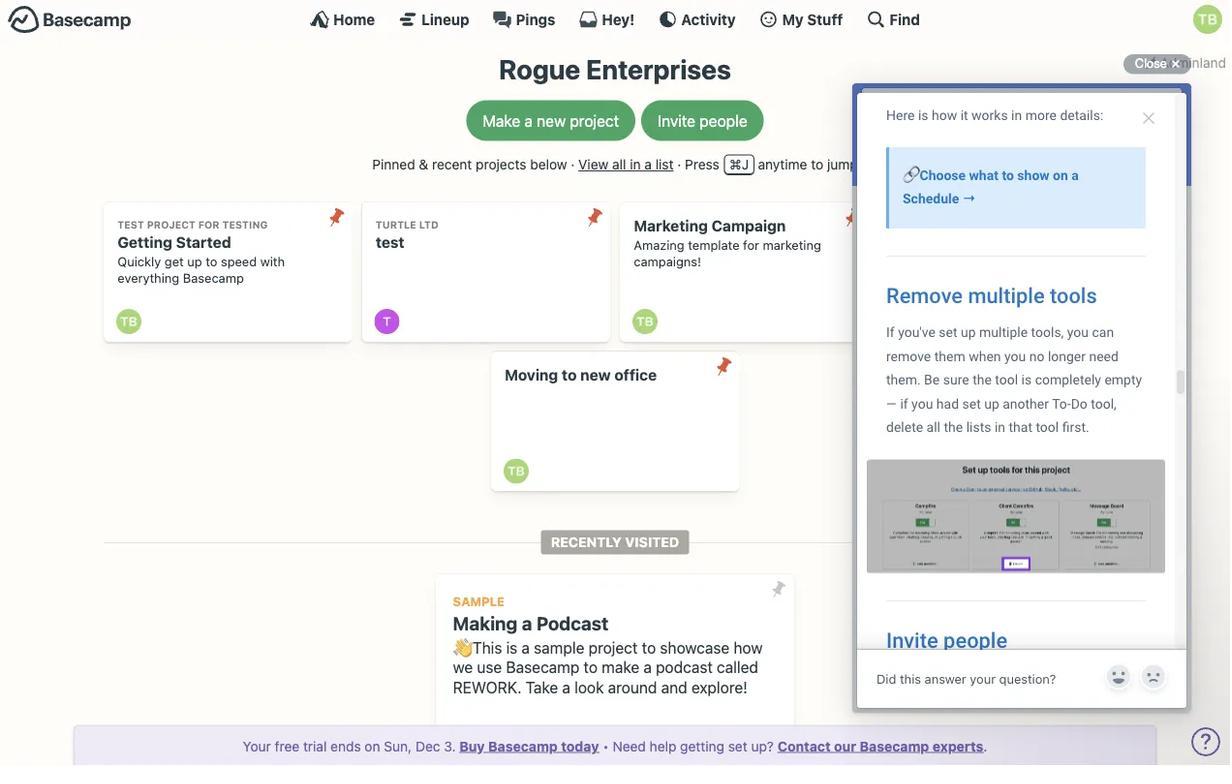 Task type: describe. For each thing, give the bounding box(es) containing it.
rogue enterprises
[[499, 53, 731, 85]]

a right "making"
[[522, 612, 532, 634]]

annie bryan image
[[452, 736, 483, 766]]

hey!
[[602, 11, 635, 28]]

dec
[[416, 738, 440, 754]]

basecamp inside "test project for testing getting started quickly get up to speed with everything basecamp"
[[183, 271, 244, 285]]

amazing template for marketing campaigns!
[[892, 238, 1080, 269]]

making
[[453, 612, 518, 634]]

my
[[783, 11, 804, 28]]

ltd
[[419, 219, 439, 231]]

my stuff button
[[759, 10, 843, 29]]

recently
[[551, 535, 622, 551]]

find button
[[867, 10, 920, 29]]

steve marsh image
[[614, 736, 645, 766]]

all
[[612, 157, 626, 173]]

activity
[[682, 11, 736, 28]]

amazing inside marketing campaign amazing template for marketing campaigns!
[[634, 238, 685, 253]]

home
[[333, 11, 375, 28]]

marketing inside marketing campaign amazing template for marketing campaigns!
[[763, 238, 822, 253]]

quickly
[[118, 254, 161, 269]]

basecamp right buy
[[488, 738, 558, 754]]

to inside "test project for testing getting started quickly get up to speed with everything basecamp"
[[206, 254, 217, 269]]

invite people
[[658, 112, 748, 130]]

today
[[561, 738, 599, 754]]

press
[[685, 157, 720, 173]]

victor cooper image
[[641, 736, 672, 766]]

help
[[650, 738, 677, 754]]

terry image
[[375, 309, 400, 334]]

👋
[[453, 638, 469, 657]]

hey! button
[[579, 10, 635, 29]]

look
[[575, 679, 604, 697]]

buy
[[460, 738, 485, 754]]

set
[[728, 738, 748, 754]]

marketing campaign amazing template for marketing campaigns!
[[634, 217, 822, 269]]

0 horizontal spatial tim burton image
[[633, 309, 658, 334]]

a right make
[[525, 112, 533, 130]]

called
[[717, 659, 759, 677]]

ends
[[331, 738, 361, 754]]

and
[[661, 679, 688, 697]]

•
[[603, 738, 609, 754]]

getting
[[680, 738, 725, 754]]

campaigns! inside amazing template for marketing campaigns!
[[892, 254, 960, 269]]

testing
[[222, 219, 268, 231]]

tim burton image for amazing template for marketing campaigns!
[[891, 309, 916, 334]]

0 vertical spatial project
[[570, 112, 619, 130]]

on
[[365, 738, 380, 754]]

test
[[376, 233, 405, 251]]

office
[[615, 366, 657, 384]]

a up around
[[644, 659, 652, 677]]

pinned
[[372, 157, 415, 173]]

a right in on the top right of the page
[[645, 157, 652, 173]]

amazing inside amazing template for marketing campaigns!
[[892, 238, 943, 253]]

up?
[[751, 738, 774, 754]]

make a new project
[[483, 112, 619, 130]]

find
[[890, 11, 920, 28]]

this
[[473, 638, 502, 657]]

home link
[[310, 10, 375, 29]]

invite
[[658, 112, 696, 130]]

trial
[[303, 738, 327, 754]]

podcast
[[656, 659, 713, 677]]

for for campaigns!
[[1002, 238, 1018, 253]]

3.
[[444, 738, 456, 754]]

marketing inside amazing template for marketing campaigns!
[[1021, 238, 1080, 253]]

with
[[260, 254, 285, 269]]

make
[[602, 659, 640, 677]]

pings
[[516, 11, 556, 28]]

campaigns! inside marketing campaign amazing template for marketing campaigns!
[[634, 254, 702, 269]]

cheryl walters image
[[479, 736, 510, 766]]

jump
[[828, 157, 858, 173]]

for inside marketing campaign amazing template for marketing campaigns!
[[743, 238, 760, 253]]

get
[[165, 254, 184, 269]]

a left the look
[[562, 679, 571, 697]]

people
[[700, 112, 748, 130]]

your
[[243, 738, 271, 754]]

amazing template for marketing campaigns! link
[[878, 202, 1127, 342]]

visited
[[625, 535, 680, 551]]

recently visited
[[551, 535, 680, 551]]

sample
[[453, 595, 505, 609]]

use
[[477, 659, 502, 677]]

how
[[734, 638, 763, 657]]

my stuff
[[783, 11, 843, 28]]

marketing
[[634, 217, 708, 235]]

in
[[630, 157, 641, 173]]

pings button
[[493, 10, 556, 29]]

projects
[[476, 157, 527, 173]]

make
[[483, 112, 521, 130]]

lineup link
[[398, 10, 470, 29]]

we
[[453, 659, 473, 677]]



Task type: vqa. For each thing, say whether or not it's contained in the screenshot.
part-
no



Task type: locate. For each thing, give the bounding box(es) containing it.
0 vertical spatial new
[[537, 112, 566, 130]]

turtle ltd test
[[376, 219, 439, 251]]

moving to new office link
[[491, 352, 740, 491]]

contact
[[778, 738, 831, 754]]

1 horizontal spatial ·
[[678, 157, 681, 173]]

need
[[613, 738, 646, 754]]

· press
[[678, 157, 720, 173]]

0 horizontal spatial tim burton image
[[116, 309, 141, 334]]

turtle
[[376, 219, 417, 231]]

to right up
[[206, 254, 217, 269]]

sample
[[534, 638, 585, 657]]

showcase
[[660, 638, 730, 657]]

1 vertical spatial project
[[589, 638, 638, 657]]

to right moving
[[562, 366, 577, 384]]

tim burton image up office
[[633, 309, 658, 334]]

for for getting
[[198, 219, 220, 231]]

0 horizontal spatial template
[[688, 238, 740, 253]]

0 horizontal spatial for
[[198, 219, 220, 231]]

make a new project link
[[466, 100, 636, 141]]

campaign
[[712, 217, 786, 235]]

1 · from the left
[[571, 157, 575, 173]]

started
[[176, 233, 231, 251]]

template inside amazing template for marketing campaigns!
[[947, 238, 998, 253]]

to
[[811, 157, 824, 173], [206, 254, 217, 269], [562, 366, 577, 384], [642, 638, 656, 657], [584, 659, 598, 677]]

a right is
[[522, 638, 530, 657]]

new
[[537, 112, 566, 130], [581, 366, 611, 384]]

lineup
[[422, 11, 470, 28]]

2 horizontal spatial tim burton image
[[891, 309, 916, 334]]

project up view
[[570, 112, 619, 130]]

getting
[[118, 233, 172, 251]]

project inside sample making a podcast 👋 this is a sample project to showcase how we use basecamp to make a podcast called rework. take a look around and explore!
[[589, 638, 638, 657]]

amazing
[[634, 238, 685, 253], [892, 238, 943, 253]]

2 amazing from the left
[[892, 238, 943, 253]]

2 template from the left
[[947, 238, 998, 253]]

project up make on the bottom of the page
[[589, 638, 638, 657]]

tim burton image
[[1194, 5, 1223, 34], [633, 309, 658, 334]]

activity link
[[658, 10, 736, 29]]

0 horizontal spatial campaigns!
[[634, 254, 702, 269]]

a
[[525, 112, 533, 130], [645, 157, 652, 173], [522, 612, 532, 634], [522, 638, 530, 657], [644, 659, 652, 677], [562, 679, 571, 697]]

moving
[[505, 366, 558, 384]]

j
[[742, 157, 749, 173]]

None submit
[[321, 202, 352, 233], [580, 202, 610, 233], [838, 202, 869, 233], [709, 352, 740, 382], [764, 574, 795, 605], [321, 202, 352, 233], [580, 202, 610, 233], [838, 202, 869, 233], [709, 352, 740, 382], [764, 574, 795, 605]]

1 vertical spatial tim burton image
[[633, 309, 658, 334]]

moving to new office
[[505, 366, 657, 384]]

basecamp up take at the left bottom
[[506, 659, 580, 677]]

close button
[[1124, 52, 1192, 76]]

· right list
[[678, 157, 681, 173]]

everything
[[118, 271, 179, 285]]

new up below
[[537, 112, 566, 130]]

tim burton image for moving to new office
[[504, 459, 529, 484]]

for
[[198, 219, 220, 231], [743, 238, 760, 253], [1002, 238, 1018, 253]]

campaigns!
[[634, 254, 702, 269], [892, 254, 960, 269]]

test project for testing getting started quickly get up to speed with everything basecamp
[[118, 219, 285, 285]]

tim burton image inside amazing template for marketing campaigns! link
[[891, 309, 916, 334]]

new left office
[[581, 366, 611, 384]]

2 horizontal spatial for
[[1002, 238, 1018, 253]]

to up podcast
[[642, 638, 656, 657]]

rogue
[[499, 53, 581, 85]]

jennifer young image
[[533, 736, 564, 766]]

basecamp
[[183, 271, 244, 285], [506, 659, 580, 677], [488, 738, 558, 754], [860, 738, 930, 754]]

·
[[571, 157, 575, 173], [678, 157, 681, 173]]

up
[[187, 254, 202, 269]]

2 campaigns! from the left
[[892, 254, 960, 269]]

experts
[[933, 738, 984, 754]]

view
[[579, 157, 609, 173]]

for inside amazing template for marketing campaigns!
[[1002, 238, 1018, 253]]

podcast
[[537, 612, 609, 634]]

1 horizontal spatial tim burton image
[[504, 459, 529, 484]]

1 amazing from the left
[[634, 238, 685, 253]]

test
[[118, 219, 144, 231]]

tim burton image inside main element
[[1194, 5, 1223, 34]]

0 horizontal spatial ·
[[571, 157, 575, 173]]

recent
[[432, 157, 472, 173]]

new for a
[[537, 112, 566, 130]]

0 vertical spatial tim burton image
[[1194, 5, 1223, 34]]

for inside "test project for testing getting started quickly get up to speed with everything basecamp"
[[198, 219, 220, 231]]

sample making a podcast 👋 this is a sample project to showcase how we use basecamp to make a podcast called rework. take a look around and explore!
[[453, 595, 763, 697]]

0 horizontal spatial marketing
[[763, 238, 822, 253]]

2 · from the left
[[678, 157, 681, 173]]

to left jump
[[811, 157, 824, 173]]

pinned & recent projects below · view all in a list
[[372, 157, 674, 173]]

1 horizontal spatial marketing
[[1021, 238, 1080, 253]]

take
[[526, 679, 558, 697]]

switch accounts image
[[8, 5, 132, 35]]

template
[[688, 238, 740, 253], [947, 238, 998, 253]]

our
[[834, 738, 857, 754]]

cross small image
[[1165, 52, 1188, 76], [1165, 52, 1188, 76]]

tim burton image
[[116, 309, 141, 334], [891, 309, 916, 334], [504, 459, 529, 484]]

stuff
[[807, 11, 843, 28]]

to up the look
[[584, 659, 598, 677]]

1 horizontal spatial template
[[947, 238, 998, 253]]

⌘ j anytime to jump
[[730, 157, 858, 173]]

buy basecamp today link
[[460, 738, 599, 754]]

rework.
[[453, 679, 522, 697]]

1 horizontal spatial amazing
[[892, 238, 943, 253]]

main element
[[0, 0, 1231, 38]]

· left view
[[571, 157, 575, 173]]

your free trial ends on sun, dec  3. buy basecamp today • need help getting set up? contact our basecamp experts .
[[243, 738, 988, 754]]

anytime
[[758, 157, 808, 173]]

project
[[147, 219, 196, 231]]

1 template from the left
[[688, 238, 740, 253]]

nicole katz image
[[587, 736, 618, 766]]

1 campaigns! from the left
[[634, 254, 702, 269]]

adminland
[[1161, 54, 1227, 70]]

below
[[530, 157, 567, 173]]

josh fiske image
[[560, 736, 591, 766]]

tim burton image up adminland at right
[[1194, 5, 1223, 34]]

around
[[608, 679, 657, 697]]

free
[[275, 738, 300, 754]]

explore!
[[692, 679, 748, 697]]

contact our basecamp experts link
[[778, 738, 984, 754]]

2 marketing from the left
[[1021, 238, 1080, 253]]

basecamp right 'our' at bottom
[[860, 738, 930, 754]]

1 horizontal spatial new
[[581, 366, 611, 384]]

1 marketing from the left
[[763, 238, 822, 253]]

jared davis image
[[506, 736, 537, 766]]

0 horizontal spatial amazing
[[634, 238, 685, 253]]

0 horizontal spatial new
[[537, 112, 566, 130]]

basecamp down up
[[183, 271, 244, 285]]

adminland link
[[1139, 48, 1231, 77]]

template inside marketing campaign amazing template for marketing campaigns!
[[688, 238, 740, 253]]

enterprises
[[586, 53, 731, 85]]

list
[[656, 157, 674, 173]]

1 vertical spatial new
[[581, 366, 611, 384]]

new for to
[[581, 366, 611, 384]]

basecamp inside sample making a podcast 👋 this is a sample project to showcase how we use basecamp to make a podcast called rework. take a look around and explore!
[[506, 659, 580, 677]]

project
[[570, 112, 619, 130], [589, 638, 638, 657]]

1 horizontal spatial tim burton image
[[1194, 5, 1223, 34]]

tim burton image inside moving to new office link
[[504, 459, 529, 484]]

1 horizontal spatial for
[[743, 238, 760, 253]]

1 horizontal spatial campaigns!
[[892, 254, 960, 269]]

view all in a list link
[[579, 157, 674, 173]]

.
[[984, 738, 988, 754]]

is
[[506, 638, 518, 657]]



